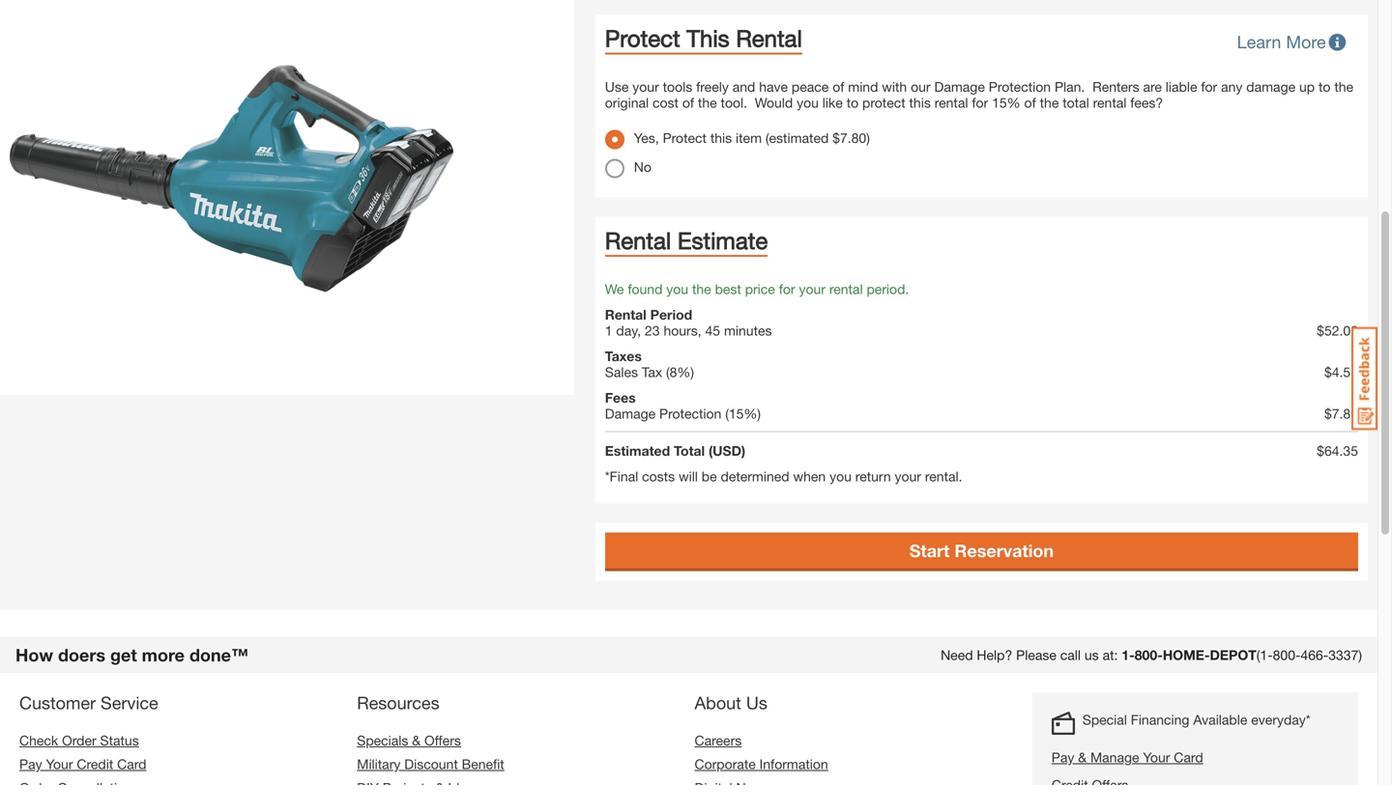 Task type: locate. For each thing, give the bounding box(es) containing it.
15% left total
[[992, 95, 1021, 111]]

of right cost
[[682, 95, 694, 111]]

) up determined
[[757, 406, 761, 422]]

1 vertical spatial damage
[[605, 406, 656, 422]]

15%
[[992, 95, 1021, 111], [729, 406, 757, 422]]

use
[[605, 79, 629, 95]]

1 vertical spatial &
[[1078, 750, 1087, 766]]

card down special financing available everyday*
[[1174, 750, 1203, 766]]

1 horizontal spatial your
[[1143, 750, 1170, 766]]

1 horizontal spatial $7.80
[[1324, 406, 1358, 422]]

$7.80 up $64.35
[[1324, 406, 1358, 422]]

tools
[[663, 79, 692, 95]]

rental inside we found you the best price for your rental period. rental period
[[605, 307, 647, 323]]

$52.00
[[1317, 323, 1358, 339]]

800-
[[1135, 648, 1163, 664], [1273, 648, 1301, 664]]

0 horizontal spatial your
[[46, 757, 73, 773]]

rental up have
[[736, 24, 802, 52]]

damage right 'our'
[[934, 79, 985, 95]]

card down status
[[117, 757, 146, 773]]

mind
[[848, 79, 878, 95]]

1 horizontal spatial damage
[[934, 79, 985, 95]]

0 horizontal spatial card
[[117, 757, 146, 773]]

) down protect
[[866, 130, 870, 146]]

0 vertical spatial rental
[[736, 24, 802, 52]]

$7.80
[[832, 130, 866, 146], [1324, 406, 1358, 422]]

cost
[[653, 95, 679, 111]]

1 vertical spatial )
[[691, 364, 694, 380]]

estimated
[[605, 443, 670, 459]]

us
[[1085, 648, 1099, 664]]

rental
[[935, 95, 968, 111], [1093, 95, 1127, 111], [829, 281, 863, 297]]

2 vertical spatial rental
[[605, 307, 647, 323]]

check
[[19, 733, 58, 749]]

*final costs will be determined when you return your rental.
[[605, 469, 962, 485]]

1 horizontal spatial rental
[[935, 95, 968, 111]]

your inside we found you the best price for your rental period. rental period
[[799, 281, 825, 297]]

1 horizontal spatial 15%
[[992, 95, 1021, 111]]

your right return
[[895, 469, 921, 485]]

up
[[1299, 79, 1315, 95]]

your
[[632, 79, 659, 95], [799, 281, 825, 297], [895, 469, 921, 485]]

0 vertical spatial )
[[866, 130, 870, 146]]

customer
[[19, 693, 96, 714]]

damage up estimated
[[605, 406, 656, 422]]

& for pay
[[1078, 750, 1087, 766]]

rental
[[736, 24, 802, 52], [605, 227, 671, 254], [605, 307, 647, 323]]

you inside we found you the best price for your rental period. rental period
[[666, 281, 688, 297]]

pay down check
[[19, 757, 42, 773]]

3337)
[[1328, 648, 1362, 664]]

you right when
[[829, 469, 852, 485]]

800- right depot on the right
[[1273, 648, 1301, 664]]

protect up the use
[[605, 24, 680, 52]]

1 horizontal spatial )
[[757, 406, 761, 422]]

how
[[15, 645, 53, 666]]

this left item on the right top
[[710, 130, 732, 146]]

this right with on the top
[[909, 95, 931, 111]]

liable
[[1166, 79, 1197, 95]]

2 horizontal spatial rental
[[1093, 95, 1127, 111]]

1 horizontal spatial you
[[797, 95, 819, 111]]

1 day, 23 hours, 45 minutes
[[605, 323, 772, 339]]

everyday*
[[1251, 712, 1311, 728]]

pay left the manage
[[1052, 750, 1074, 766]]

1 horizontal spatial &
[[1078, 750, 1087, 766]]

need
[[941, 648, 973, 664]]

use your tools freely and have peace of mind with our damage protection plan.  renters are liable for any damage up to the original cost of the tool.  would you like to protect this rental for 15% of the total rental fees?
[[605, 79, 1353, 111]]

23
[[645, 323, 660, 339]]

rental right 'our'
[[935, 95, 968, 111]]

15% up (usd)
[[729, 406, 757, 422]]

estimated total (usd)
[[605, 443, 745, 459]]

of left total
[[1024, 95, 1036, 111]]

sales
[[605, 364, 638, 380]]

your down check order status link
[[46, 757, 73, 773]]

0 vertical spatial you
[[797, 95, 819, 111]]

the
[[1334, 79, 1353, 95], [698, 95, 717, 111], [1040, 95, 1059, 111], [692, 281, 711, 297]]

1 horizontal spatial your
[[799, 281, 825, 297]]

0 vertical spatial protect
[[605, 24, 680, 52]]

and
[[732, 79, 755, 95]]

1 vertical spatial you
[[666, 281, 688, 297]]

of left mind at the right top of the page
[[833, 79, 844, 95]]

8%
[[670, 364, 691, 380]]

36v handheld blower rental image
[[10, 0, 453, 386]]

rental.
[[925, 469, 962, 485]]

1
[[605, 323, 612, 339]]

1 vertical spatial your
[[799, 281, 825, 297]]

0 vertical spatial your
[[632, 79, 659, 95]]

0 horizontal spatial you
[[666, 281, 688, 297]]

tax
[[642, 364, 662, 380]]

0 horizontal spatial &
[[412, 733, 421, 749]]

0 horizontal spatial )
[[691, 364, 694, 380]]

& left the offers
[[412, 733, 421, 749]]

$7.80 down like
[[832, 130, 866, 146]]

found
[[628, 281, 663, 297]]

yes,
[[634, 130, 659, 146]]

check order status pay your credit card
[[19, 733, 146, 773]]

card
[[1174, 750, 1203, 766], [117, 757, 146, 773]]

damage protection ( 15% )
[[605, 406, 761, 422]]

your
[[1143, 750, 1170, 766], [46, 757, 73, 773]]

your down the financing
[[1143, 750, 1170, 766]]

pay
[[1052, 750, 1074, 766], [19, 757, 42, 773]]

2 vertical spatial your
[[895, 469, 921, 485]]

(1-
[[1256, 648, 1273, 664]]

2 horizontal spatial )
[[866, 130, 870, 146]]

0 horizontal spatial for
[[779, 281, 795, 297]]

determined
[[721, 469, 789, 485]]

2 vertical spatial you
[[829, 469, 852, 485]]

the left best
[[692, 281, 711, 297]]

*final
[[605, 469, 638, 485]]

0 horizontal spatial this
[[710, 130, 732, 146]]

are
[[1143, 79, 1162, 95]]

0 horizontal spatial 15%
[[729, 406, 757, 422]]

0 vertical spatial this
[[909, 95, 931, 111]]

for right the price
[[779, 281, 795, 297]]

2 800- from the left
[[1273, 648, 1301, 664]]

0 horizontal spatial $7.80
[[832, 130, 866, 146]]

0 vertical spatial damage
[[934, 79, 985, 95]]

your inside the use your tools freely and have peace of mind with our damage protection plan.  renters are liable for any damage up to the original cost of the tool.  would you like to protect this rental for 15% of the total rental fees?
[[632, 79, 659, 95]]

pay & manage your card
[[1052, 750, 1203, 766]]

rental left the period.
[[829, 281, 863, 297]]

you up period
[[666, 281, 688, 297]]

1 horizontal spatial this
[[909, 95, 931, 111]]

0 horizontal spatial 800-
[[1135, 648, 1163, 664]]

to right up
[[1319, 79, 1331, 95]]

start reservation button
[[605, 533, 1358, 569]]

0 horizontal spatial your
[[632, 79, 659, 95]]

costs
[[642, 469, 675, 485]]

0 horizontal spatial rental
[[829, 281, 863, 297]]

fees?
[[1130, 95, 1163, 111]]

1 vertical spatial this
[[710, 130, 732, 146]]

any
[[1221, 79, 1243, 95]]

service
[[101, 693, 158, 714]]

the left total
[[1040, 95, 1059, 111]]

the inside we found you the best price for your rental period. rental period
[[692, 281, 711, 297]]

1 horizontal spatial 800-
[[1273, 648, 1301, 664]]

rental down we on the top left of page
[[605, 307, 647, 323]]

depot
[[1210, 648, 1256, 664]]

15% inside the use your tools freely and have peace of mind with our damage protection plan.  renters are liable for any damage up to the original cost of the tool.  would you like to protect this rental for 15% of the total rental fees?
[[992, 95, 1021, 111]]

your right the price
[[799, 281, 825, 297]]

sales tax ( 8% )
[[605, 364, 694, 380]]

to right like
[[847, 95, 859, 111]]

& for specials
[[412, 733, 421, 749]]

peace
[[792, 79, 829, 95]]

reservation
[[954, 541, 1054, 561]]

feedback link image
[[1351, 327, 1378, 431]]

protection
[[989, 79, 1051, 95]]

& left the manage
[[1078, 750, 1087, 766]]

protect this rental
[[605, 24, 802, 52]]

you
[[797, 95, 819, 111], [666, 281, 688, 297], [829, 469, 852, 485]]

0 vertical spatial &
[[412, 733, 421, 749]]

you left like
[[797, 95, 819, 111]]

for left protection
[[972, 95, 988, 111]]

) right (
[[691, 364, 694, 380]]

rental up found
[[605, 227, 671, 254]]

protect
[[605, 24, 680, 52], [663, 130, 707, 146]]

800- right at:
[[1135, 648, 1163, 664]]

original
[[605, 95, 649, 111]]

rental right total
[[1093, 95, 1127, 111]]

0 horizontal spatial to
[[847, 95, 859, 111]]

estimate
[[678, 227, 768, 254]]

careers corporate information
[[695, 733, 828, 773]]

pay inside check order status pay your credit card
[[19, 757, 42, 773]]

protect right yes,
[[663, 130, 707, 146]]

check order status link
[[19, 733, 139, 749]]

2 horizontal spatial your
[[895, 469, 921, 485]]

home-
[[1163, 648, 1210, 664]]

will
[[679, 469, 698, 485]]

our
[[911, 79, 931, 95]]

2 horizontal spatial you
[[829, 469, 852, 485]]

0 vertical spatial 15%
[[992, 95, 1021, 111]]

& inside specials & offers military discount benefit
[[412, 733, 421, 749]]

of
[[833, 79, 844, 95], [682, 95, 694, 111], [1024, 95, 1036, 111]]

learn more button
[[1218, 24, 1368, 60]]

info image
[[1326, 33, 1349, 51]]

0 horizontal spatial pay
[[19, 757, 42, 773]]

0 vertical spatial $7.80
[[832, 130, 866, 146]]

for left any at the top of page
[[1201, 79, 1217, 95]]

your right the use
[[632, 79, 659, 95]]



Task type: vqa. For each thing, say whether or not it's contained in the screenshot.


Task type: describe. For each thing, give the bounding box(es) containing it.
minutes
[[724, 323, 772, 339]]

1 vertical spatial 15%
[[729, 406, 757, 422]]

please
[[1016, 648, 1056, 664]]

military
[[357, 757, 401, 773]]

about
[[695, 693, 741, 714]]

pay & manage your card link
[[1052, 750, 1311, 766]]

like
[[822, 95, 843, 111]]

45
[[705, 323, 720, 339]]

would
[[755, 95, 793, 111]]

status
[[100, 733, 139, 749]]

1 horizontal spatial pay
[[1052, 750, 1074, 766]]

1 horizontal spatial for
[[972, 95, 988, 111]]

2 horizontal spatial of
[[1024, 95, 1036, 111]]

fees
[[605, 390, 636, 406]]

offers
[[424, 733, 461, 749]]

price
[[745, 281, 775, 297]]

corporate information link
[[695, 757, 828, 773]]

credit
[[77, 757, 113, 773]]

1 vertical spatial $7.80
[[1324, 406, 1358, 422]]

us
[[746, 693, 767, 714]]

this inside the use your tools freely and have peace of mind with our damage protection plan.  renters are liable for any damage up to the original cost of the tool.  would you like to protect this rental for 15% of the total rental fees?
[[909, 95, 931, 111]]

1 horizontal spatial to
[[1319, 79, 1331, 95]]

hours,
[[664, 323, 701, 339]]

with
[[882, 79, 907, 95]]

return
[[855, 469, 891, 485]]

taxes
[[605, 348, 642, 364]]

$64.35
[[1317, 443, 1358, 459]]

renters
[[1092, 79, 1139, 95]]

have
[[759, 79, 788, 95]]

card inside check order status pay your credit card
[[117, 757, 146, 773]]

total
[[674, 443, 705, 459]]

resources
[[357, 693, 439, 714]]

1 horizontal spatial card
[[1174, 750, 1203, 766]]

manage
[[1090, 750, 1139, 766]]

damage inside the use your tools freely and have peace of mind with our damage protection plan.  renters are liable for any damage up to the original cost of the tool.  would you like to protect this rental for 15% of the total rental fees?
[[934, 79, 985, 95]]

day,
[[616, 323, 641, 339]]

military discount benefit link
[[357, 757, 504, 773]]

customer service
[[19, 693, 158, 714]]

2 horizontal spatial for
[[1201, 79, 1217, 95]]

$4.55
[[1324, 364, 1358, 380]]

the right tools
[[698, 95, 717, 111]]

(
[[666, 364, 670, 380]]

done™
[[189, 645, 248, 666]]

this
[[687, 24, 730, 52]]

learn more
[[1237, 31, 1326, 52]]

0 horizontal spatial damage
[[605, 406, 656, 422]]

period
[[650, 307, 692, 323]]

we found you the best price for your rental period. rental period
[[605, 281, 909, 323]]

about us
[[695, 693, 767, 714]]

2 vertical spatial )
[[757, 406, 761, 422]]

1 vertical spatial protect
[[663, 130, 707, 146]]

more
[[142, 645, 185, 666]]

total
[[1063, 95, 1089, 111]]

corporate
[[695, 757, 756, 773]]

damage
[[1246, 79, 1296, 95]]

specials
[[357, 733, 408, 749]]

need help? please call us at: 1-800-home-depot (1-800-466-3337)
[[941, 648, 1362, 664]]

0 horizontal spatial of
[[682, 95, 694, 111]]

protect
[[862, 95, 905, 111]]

be
[[702, 469, 717, 485]]

careers link
[[695, 733, 742, 749]]

learn
[[1237, 31, 1281, 52]]

at:
[[1103, 648, 1118, 664]]

rental estimate
[[605, 227, 768, 254]]

item
[[736, 130, 762, 146]]

period.
[[867, 281, 909, 297]]

special
[[1082, 712, 1127, 728]]

pay your credit card link
[[19, 757, 146, 773]]

we
[[605, 281, 624, 297]]

1 vertical spatial rental
[[605, 227, 671, 254]]

information
[[759, 757, 828, 773]]

specials & offers link
[[357, 733, 461, 749]]

get
[[110, 645, 137, 666]]

doers
[[58, 645, 105, 666]]

1-
[[1122, 648, 1135, 664]]

available
[[1193, 712, 1247, 728]]

you inside the use your tools freely and have peace of mind with our damage protection plan.  renters are liable for any damage up to the original cost of the tool.  would you like to protect this rental for 15% of the total rental fees?
[[797, 95, 819, 111]]

more
[[1286, 31, 1326, 52]]

the right up
[[1334, 79, 1353, 95]]

help?
[[977, 648, 1012, 664]]

your inside check order status pay your credit card
[[46, 757, 73, 773]]

order
[[62, 733, 96, 749]]

benefit
[[462, 757, 504, 773]]

protection (
[[659, 406, 729, 422]]

no
[[634, 159, 651, 175]]

rental inside we found you the best price for your rental period. rental period
[[829, 281, 863, 297]]

1 800- from the left
[[1135, 648, 1163, 664]]

when
[[793, 469, 826, 485]]

careers
[[695, 733, 742, 749]]

start
[[909, 541, 950, 561]]

1 horizontal spatial of
[[833, 79, 844, 95]]

for inside we found you the best price for your rental period. rental period
[[779, 281, 795, 297]]

start reservation
[[909, 541, 1054, 561]]



